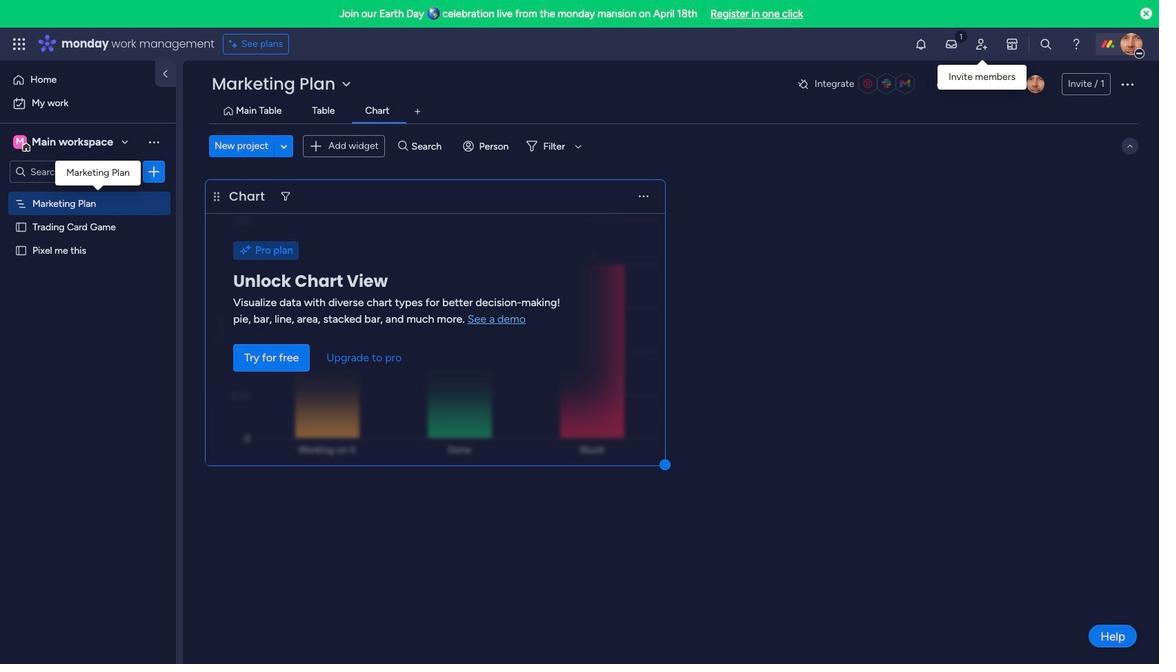 Task type: describe. For each thing, give the bounding box(es) containing it.
1 image
[[955, 28, 967, 44]]

Search field
[[408, 137, 450, 156]]

invite members image
[[975, 37, 989, 51]]

Search in workspace field
[[29, 164, 115, 180]]

0 vertical spatial option
[[8, 69, 147, 91]]

more dots image
[[639, 191, 649, 202]]

workspace selection element
[[13, 134, 115, 152]]

update feed image
[[945, 37, 958, 51]]

2 public board image from the top
[[14, 244, 28, 257]]

1 vertical spatial option
[[8, 92, 168, 115]]

angle down image
[[281, 141, 287, 151]]

james peterson image
[[1027, 75, 1045, 93]]

workspace image
[[13, 135, 27, 150]]

monday marketplace image
[[1005, 37, 1019, 51]]

notifications image
[[914, 37, 928, 51]]

search everything image
[[1039, 37, 1053, 51]]



Task type: vqa. For each thing, say whether or not it's contained in the screenshot.
monday marketplace icon
yes



Task type: locate. For each thing, give the bounding box(es) containing it.
option
[[8, 69, 147, 91], [8, 92, 168, 115], [0, 191, 176, 194]]

dapulse drag handle 3 image
[[214, 191, 219, 202]]

workspace options image
[[147, 135, 161, 149]]

add view image
[[415, 107, 421, 117]]

collapse image
[[1125, 141, 1136, 152]]

arrow down image
[[570, 138, 586, 155]]

help image
[[1069, 37, 1083, 51]]

options image
[[1119, 76, 1136, 92]]

james peterson image
[[1120, 33, 1143, 55]]

see plans image
[[229, 37, 241, 52]]

tab list
[[209, 101, 1138, 124]]

select product image
[[12, 37, 26, 51]]

0 vertical spatial public board image
[[14, 220, 28, 233]]

list box
[[0, 189, 176, 448]]

2 vertical spatial option
[[0, 191, 176, 194]]

public board image
[[14, 220, 28, 233], [14, 244, 28, 257]]

tab
[[407, 101, 429, 123]]

1 vertical spatial public board image
[[14, 244, 28, 257]]

None field
[[226, 188, 268, 206]]

v2 search image
[[398, 139, 408, 154]]

1 public board image from the top
[[14, 220, 28, 233]]



